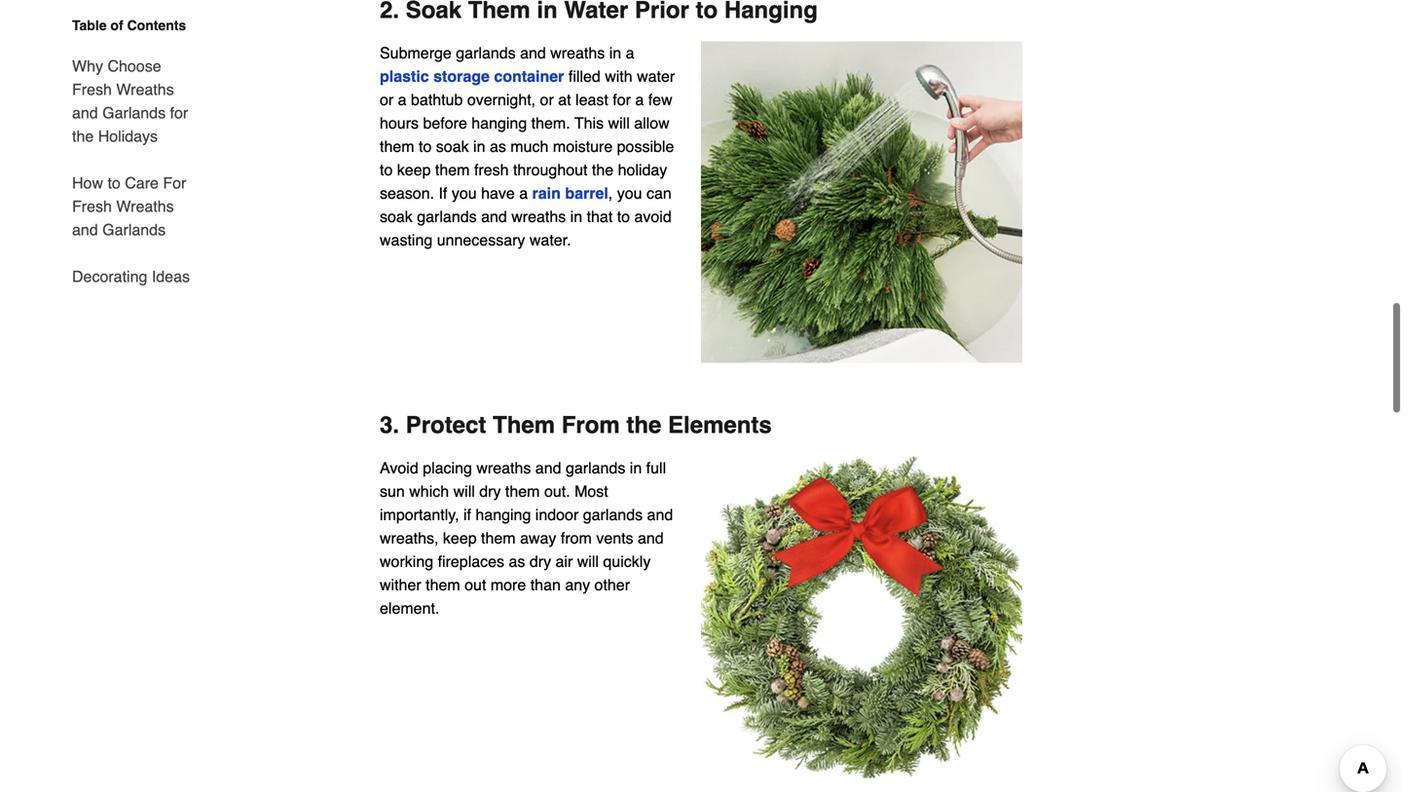Task type: locate. For each thing, give the bounding box(es) containing it.
garlands up vents
[[583, 506, 643, 524]]

fresh inside how to care for fresh wreaths and garlands
[[72, 197, 112, 215]]

and up out.
[[536, 459, 562, 477]]

avoid
[[380, 459, 419, 477]]

for
[[613, 91, 631, 109], [170, 104, 188, 122]]

dry right which
[[480, 482, 501, 500]]

or
[[380, 91, 394, 109], [540, 91, 554, 109]]

wreaths inside , you can soak garlands and wreaths in that to avoid wasting unnecessary water.
[[512, 208, 566, 226]]

indoor
[[536, 506, 579, 524]]

1 garlands from the top
[[102, 104, 166, 122]]

0 vertical spatial wreaths
[[116, 80, 174, 98]]

which
[[409, 482, 449, 500]]

1 vertical spatial as
[[509, 552, 525, 570]]

more
[[491, 576, 526, 594]]

to right the that on the top of the page
[[617, 208, 630, 226]]

wreaths down rain
[[512, 208, 566, 226]]

to up season.
[[380, 161, 393, 179]]

garlands up decorating ideas link
[[102, 221, 166, 239]]

1 horizontal spatial or
[[540, 91, 554, 109]]

how to care for fresh wreaths and garlands
[[72, 174, 186, 239]]

how to care for fresh wreaths and garlands link
[[72, 160, 203, 253]]

0 vertical spatial garlands
[[102, 104, 166, 122]]

0 vertical spatial as
[[490, 137, 506, 155]]

0 vertical spatial hanging
[[472, 114, 527, 132]]

1 horizontal spatial keep
[[443, 529, 477, 547]]

hanging down overnight,
[[472, 114, 527, 132]]

soak up wasting
[[380, 208, 413, 226]]

avoid placing wreaths and garlands in full sun which will dry them out. most importantly, if hanging indoor garlands and wreaths, keep them away from vents and working fireplaces as dry air will quickly wither them out more than any other element.
[[380, 459, 673, 617]]

0 horizontal spatial dry
[[480, 482, 501, 500]]

in inside filled with water or a bathtub overnight, or at least for a few hours before hanging them. this will allow them to soak in as much moisture possible to keep them fresh throughout the holiday season. if you have a
[[474, 137, 486, 155]]

least
[[576, 91, 609, 109]]

0 vertical spatial dry
[[480, 482, 501, 500]]

fresh down why
[[72, 80, 112, 98]]

a real cedar christmas wreath with a red bow. image
[[701, 456, 1023, 778]]

1 vertical spatial the
[[592, 161, 614, 179]]

1 vertical spatial garlands
[[102, 221, 166, 239]]

water.
[[530, 231, 571, 249]]

allow
[[634, 114, 670, 132]]

1 horizontal spatial as
[[509, 552, 525, 570]]

garlands up the holidays
[[102, 104, 166, 122]]

for
[[163, 174, 186, 192]]

1 vertical spatial wreaths
[[116, 197, 174, 215]]

rain
[[532, 184, 561, 202]]

1 horizontal spatial soak
[[436, 137, 469, 155]]

1 vertical spatial fresh
[[72, 197, 112, 215]]

for inside why choose fresh wreaths and garlands for the holidays
[[170, 104, 188, 122]]

2 vertical spatial will
[[577, 552, 599, 570]]

from
[[561, 529, 592, 547]]

them down hours
[[380, 137, 415, 155]]

will
[[608, 114, 630, 132], [454, 482, 475, 500], [577, 552, 599, 570]]

wreaths down them
[[477, 459, 531, 477]]

you
[[452, 184, 477, 202], [617, 184, 642, 202]]

hanging inside avoid placing wreaths and garlands in full sun which will dry them out. most importantly, if hanging indoor garlands and wreaths, keep them away from vents and working fireplaces as dry air will quickly wither them out more than any other element.
[[476, 506, 531, 524]]

will right air
[[577, 552, 599, 570]]

2 garlands from the top
[[102, 221, 166, 239]]

fresh down how
[[72, 197, 112, 215]]

hanging
[[472, 114, 527, 132], [476, 506, 531, 524]]

0 horizontal spatial as
[[490, 137, 506, 155]]

soak
[[436, 137, 469, 155], [380, 208, 413, 226]]

table
[[72, 18, 107, 33]]

in inside , you can soak garlands and wreaths in that to avoid wasting unnecessary water.
[[571, 208, 583, 226]]

1 horizontal spatial for
[[613, 91, 631, 109]]

in left the full
[[630, 459, 642, 477]]

in
[[610, 44, 622, 62], [474, 137, 486, 155], [571, 208, 583, 226], [630, 459, 642, 477]]

0 horizontal spatial the
[[72, 127, 94, 145]]

why choose fresh wreaths and garlands for the holidays link
[[72, 43, 203, 160]]

wreaths inside avoid placing wreaths and garlands in full sun which will dry them out. most importantly, if hanging indoor garlands and wreaths, keep them away from vents and working fireplaces as dry air will quickly wither them out more than any other element.
[[477, 459, 531, 477]]

1 horizontal spatial will
[[577, 552, 599, 570]]

the up the full
[[627, 412, 662, 438]]

0 horizontal spatial or
[[380, 91, 394, 109]]

as up fresh
[[490, 137, 506, 155]]

1 vertical spatial wreaths
[[512, 208, 566, 226]]

and down the full
[[647, 506, 673, 524]]

as up more on the left of the page
[[509, 552, 525, 570]]

1 horizontal spatial the
[[592, 161, 614, 179]]

or left at
[[540, 91, 554, 109]]

1 horizontal spatial dry
[[530, 552, 551, 570]]

and up the container
[[520, 44, 546, 62]]

filled
[[569, 67, 601, 85]]

rain barrel link
[[532, 184, 609, 202]]

2 vertical spatial wreaths
[[477, 459, 531, 477]]

soak inside , you can soak garlands and wreaths in that to avoid wasting unnecessary water.
[[380, 208, 413, 226]]

away
[[520, 529, 557, 547]]

0 horizontal spatial soak
[[380, 208, 413, 226]]

0 vertical spatial fresh
[[72, 80, 112, 98]]

importantly,
[[380, 506, 459, 524]]

the up ',' on the left top of page
[[592, 161, 614, 179]]

2 horizontal spatial will
[[608, 114, 630, 132]]

garlands inside how to care for fresh wreaths and garlands
[[102, 221, 166, 239]]

1 you from the left
[[452, 184, 477, 202]]

table of contents
[[72, 18, 186, 33]]

garlands
[[456, 44, 516, 62], [417, 208, 477, 226], [566, 459, 626, 477], [583, 506, 643, 524]]

other
[[595, 576, 630, 594]]

2 vertical spatial the
[[627, 412, 662, 438]]

keep inside avoid placing wreaths and garlands in full sun which will dry them out. most importantly, if hanging indoor garlands and wreaths, keep them away from vents and working fireplaces as dry air will quickly wither them out more than any other element.
[[443, 529, 477, 547]]

0 vertical spatial wreaths
[[551, 44, 605, 62]]

3. protect them from the elements
[[380, 412, 772, 438]]

a up with
[[626, 44, 635, 62]]

you right if
[[452, 184, 477, 202]]

garlands down if
[[417, 208, 477, 226]]

wreaths
[[116, 80, 174, 98], [116, 197, 174, 215]]

moisture
[[553, 137, 613, 155]]

element.
[[380, 599, 440, 617]]

garlands up the plastic storage container link
[[456, 44, 516, 62]]

or up hours
[[380, 91, 394, 109]]

2 fresh from the top
[[72, 197, 112, 215]]

will right this
[[608, 114, 630, 132]]

1 fresh from the top
[[72, 80, 112, 98]]

and down why
[[72, 104, 98, 122]]

quickly
[[603, 552, 651, 570]]

out.
[[545, 482, 571, 500]]

garlands
[[102, 104, 166, 122], [102, 221, 166, 239]]

will up if
[[454, 482, 475, 500]]

of
[[110, 18, 123, 33]]

and inside how to care for fresh wreaths and garlands
[[72, 221, 98, 239]]

1 vertical spatial dry
[[530, 552, 551, 570]]

to
[[419, 137, 432, 155], [380, 161, 393, 179], [108, 174, 121, 192], [617, 208, 630, 226]]

you right ',' on the left top of page
[[617, 184, 642, 202]]

a left few
[[636, 91, 644, 109]]

1 horizontal spatial you
[[617, 184, 642, 202]]

unnecessary
[[437, 231, 525, 249]]

keep
[[397, 161, 431, 179], [443, 529, 477, 547]]

and inside , you can soak garlands and wreaths in that to avoid wasting unnecessary water.
[[481, 208, 507, 226]]

as
[[490, 137, 506, 155], [509, 552, 525, 570]]

to inside , you can soak garlands and wreaths in that to avoid wasting unnecessary water.
[[617, 208, 630, 226]]

and
[[520, 44, 546, 62], [72, 104, 98, 122], [481, 208, 507, 226], [72, 221, 98, 239], [536, 459, 562, 477], [647, 506, 673, 524], [638, 529, 664, 547]]

in left the that on the top of the page
[[571, 208, 583, 226]]

the
[[72, 127, 94, 145], [592, 161, 614, 179], [627, 412, 662, 438]]

wreaths down choose
[[116, 80, 174, 98]]

and down have
[[481, 208, 507, 226]]

0 horizontal spatial for
[[170, 104, 188, 122]]

wreaths down care
[[116, 197, 174, 215]]

0 vertical spatial soak
[[436, 137, 469, 155]]

care
[[125, 174, 159, 192]]

hanging right if
[[476, 506, 531, 524]]

plastic
[[380, 67, 429, 85]]

few
[[649, 91, 673, 109]]

,
[[609, 184, 613, 202]]

if
[[464, 506, 471, 524]]

any
[[565, 576, 590, 594]]

1 vertical spatial soak
[[380, 208, 413, 226]]

wither
[[380, 576, 422, 594]]

the left the holidays
[[72, 127, 94, 145]]

2 wreaths from the top
[[116, 197, 174, 215]]

soak down before
[[436, 137, 469, 155]]

2 horizontal spatial the
[[627, 412, 662, 438]]

fireplaces
[[438, 552, 505, 570]]

possible
[[617, 137, 674, 155]]

keep inside filled with water or a bathtub overnight, or at least for a few hours before hanging them. this will allow them to soak in as much moisture possible to keep them fresh throughout the holiday season. if you have a
[[397, 161, 431, 179]]

0 horizontal spatial you
[[452, 184, 477, 202]]

1 vertical spatial keep
[[443, 529, 477, 547]]

1 vertical spatial hanging
[[476, 506, 531, 524]]

keep up season.
[[397, 161, 431, 179]]

0 vertical spatial keep
[[397, 161, 431, 179]]

1 wreaths from the top
[[116, 80, 174, 98]]

wreaths up filled
[[551, 44, 605, 62]]

0 vertical spatial the
[[72, 127, 94, 145]]

have
[[481, 184, 515, 202]]

in up with
[[610, 44, 622, 62]]

keep down if
[[443, 529, 477, 547]]

1 vertical spatial will
[[454, 482, 475, 500]]

0 vertical spatial will
[[608, 114, 630, 132]]

container
[[494, 67, 564, 85]]

0 horizontal spatial keep
[[397, 161, 431, 179]]

contents
[[127, 18, 186, 33]]

to right how
[[108, 174, 121, 192]]

wreaths
[[551, 44, 605, 62], [512, 208, 566, 226], [477, 459, 531, 477]]

them
[[380, 137, 415, 155], [435, 161, 470, 179], [506, 482, 540, 500], [481, 529, 516, 547], [426, 576, 460, 594]]

and down how
[[72, 221, 98, 239]]

fresh
[[72, 80, 112, 98], [72, 197, 112, 215]]

them left out
[[426, 576, 460, 594]]

dry
[[480, 482, 501, 500], [530, 552, 551, 570]]

in up fresh
[[474, 137, 486, 155]]

2 you from the left
[[617, 184, 642, 202]]

plastic storage container link
[[380, 67, 564, 85]]

dry down the away
[[530, 552, 551, 570]]

wasting
[[380, 231, 433, 249]]

for inside filled with water or a bathtub overnight, or at least for a few hours before hanging them. this will allow them to soak in as much moisture possible to keep them fresh throughout the holiday season. if you have a
[[613, 91, 631, 109]]

a left rain
[[519, 184, 528, 202]]

filled with water or a bathtub overnight, or at least for a few hours before hanging them. this will allow them to soak in as much moisture possible to keep them fresh throughout the holiday season. if you have a
[[380, 67, 675, 202]]



Task type: describe. For each thing, give the bounding box(es) containing it.
hours
[[380, 114, 419, 132]]

can
[[647, 184, 672, 202]]

how
[[72, 174, 103, 192]]

at
[[558, 91, 571, 109]]

out
[[465, 576, 486, 594]]

garlands inside "submerge garlands and wreaths in a plastic storage container"
[[456, 44, 516, 62]]

wreaths,
[[380, 529, 439, 547]]

them up fireplaces
[[481, 529, 516, 547]]

wreaths inside how to care for fresh wreaths and garlands
[[116, 197, 174, 215]]

placing
[[423, 459, 472, 477]]

much
[[511, 137, 549, 155]]

you inside filled with water or a bathtub overnight, or at least for a few hours before hanging them. this will allow them to soak in as much moisture possible to keep them fresh throughout the holiday season. if you have a
[[452, 184, 477, 202]]

from
[[562, 412, 620, 438]]

decorating ideas
[[72, 267, 190, 285]]

a inside "submerge garlands and wreaths in a plastic storage container"
[[626, 44, 635, 62]]

them up if
[[435, 161, 470, 179]]

most
[[575, 482, 609, 500]]

storage
[[434, 67, 490, 85]]

them.
[[532, 114, 571, 132]]

why
[[72, 57, 103, 75]]

and up quickly
[[638, 529, 664, 547]]

avoid
[[635, 208, 672, 226]]

, you can soak garlands and wreaths in that to avoid wasting unnecessary water.
[[380, 184, 672, 249]]

water
[[637, 67, 675, 85]]

barrel
[[565, 184, 609, 202]]

air
[[556, 552, 573, 570]]

if
[[439, 184, 448, 202]]

to down before
[[419, 137, 432, 155]]

and inside "submerge garlands and wreaths in a plastic storage container"
[[520, 44, 546, 62]]

decorating ideas link
[[72, 253, 190, 288]]

choose
[[108, 57, 161, 75]]

elements
[[668, 412, 772, 438]]

1 or from the left
[[380, 91, 394, 109]]

a down plastic
[[398, 91, 407, 109]]

in inside avoid placing wreaths and garlands in full sun which will dry them out. most importantly, if hanging indoor garlands and wreaths, keep them away from vents and working fireplaces as dry air will quickly wither them out more than any other element.
[[630, 459, 642, 477]]

3.
[[380, 412, 399, 438]]

protect
[[406, 412, 486, 438]]

working
[[380, 552, 434, 570]]

why choose fresh wreaths and garlands for the holidays
[[72, 57, 188, 145]]

and inside why choose fresh wreaths and garlands for the holidays
[[72, 104, 98, 122]]

with
[[605, 67, 633, 85]]

fresh inside why choose fresh wreaths and garlands for the holidays
[[72, 80, 112, 98]]

a person soaking a fresh christmas garland in a bathtub. image
[[701, 41, 1023, 363]]

than
[[531, 576, 561, 594]]

them
[[493, 412, 555, 438]]

2 or from the left
[[540, 91, 554, 109]]

submerge
[[380, 44, 452, 62]]

soak inside filled with water or a bathtub overnight, or at least for a few hours before hanging them. this will allow them to soak in as much moisture possible to keep them fresh throughout the holiday season. if you have a
[[436, 137, 469, 155]]

throughout
[[513, 161, 588, 179]]

in inside "submerge garlands and wreaths in a plastic storage container"
[[610, 44, 622, 62]]

garlands inside why choose fresh wreaths and garlands for the holidays
[[102, 104, 166, 122]]

the inside filled with water or a bathtub overnight, or at least for a few hours before hanging them. this will allow them to soak in as much moisture possible to keep them fresh throughout the holiday season. if you have a
[[592, 161, 614, 179]]

them left out.
[[506, 482, 540, 500]]

rain barrel
[[532, 184, 609, 202]]

hanging inside filled with water or a bathtub overnight, or at least for a few hours before hanging them. this will allow them to soak in as much moisture possible to keep them fresh throughout the holiday season. if you have a
[[472, 114, 527, 132]]

the inside why choose fresh wreaths and garlands for the holidays
[[72, 127, 94, 145]]

holiday
[[618, 161, 668, 179]]

wreaths inside "submerge garlands and wreaths in a plastic storage container"
[[551, 44, 605, 62]]

vents
[[597, 529, 634, 547]]

garlands inside , you can soak garlands and wreaths in that to avoid wasting unnecessary water.
[[417, 208, 477, 226]]

wreaths inside why choose fresh wreaths and garlands for the holidays
[[116, 80, 174, 98]]

ideas
[[152, 267, 190, 285]]

this
[[575, 114, 604, 132]]

as inside avoid placing wreaths and garlands in full sun which will dry them out. most importantly, if hanging indoor garlands and wreaths, keep them away from vents and working fireplaces as dry air will quickly wither them out more than any other element.
[[509, 552, 525, 570]]

decorating
[[72, 267, 147, 285]]

table of contents element
[[57, 16, 203, 288]]

submerge garlands and wreaths in a plastic storage container
[[380, 44, 635, 85]]

to inside how to care for fresh wreaths and garlands
[[108, 174, 121, 192]]

overnight,
[[467, 91, 536, 109]]

before
[[423, 114, 467, 132]]

that
[[587, 208, 613, 226]]

will inside filled with water or a bathtub overnight, or at least for a few hours before hanging them. this will allow them to soak in as much moisture possible to keep them fresh throughout the holiday season. if you have a
[[608, 114, 630, 132]]

bathtub
[[411, 91, 463, 109]]

as inside filled with water or a bathtub overnight, or at least for a few hours before hanging them. this will allow them to soak in as much moisture possible to keep them fresh throughout the holiday season. if you have a
[[490, 137, 506, 155]]

full
[[647, 459, 666, 477]]

fresh
[[474, 161, 509, 179]]

0 horizontal spatial will
[[454, 482, 475, 500]]

season.
[[380, 184, 435, 202]]

sun
[[380, 482, 405, 500]]

holidays
[[98, 127, 158, 145]]

garlands up most
[[566, 459, 626, 477]]

you inside , you can soak garlands and wreaths in that to avoid wasting unnecessary water.
[[617, 184, 642, 202]]



Task type: vqa. For each thing, say whether or not it's contained in the screenshot.
the bottom 1000-
no



